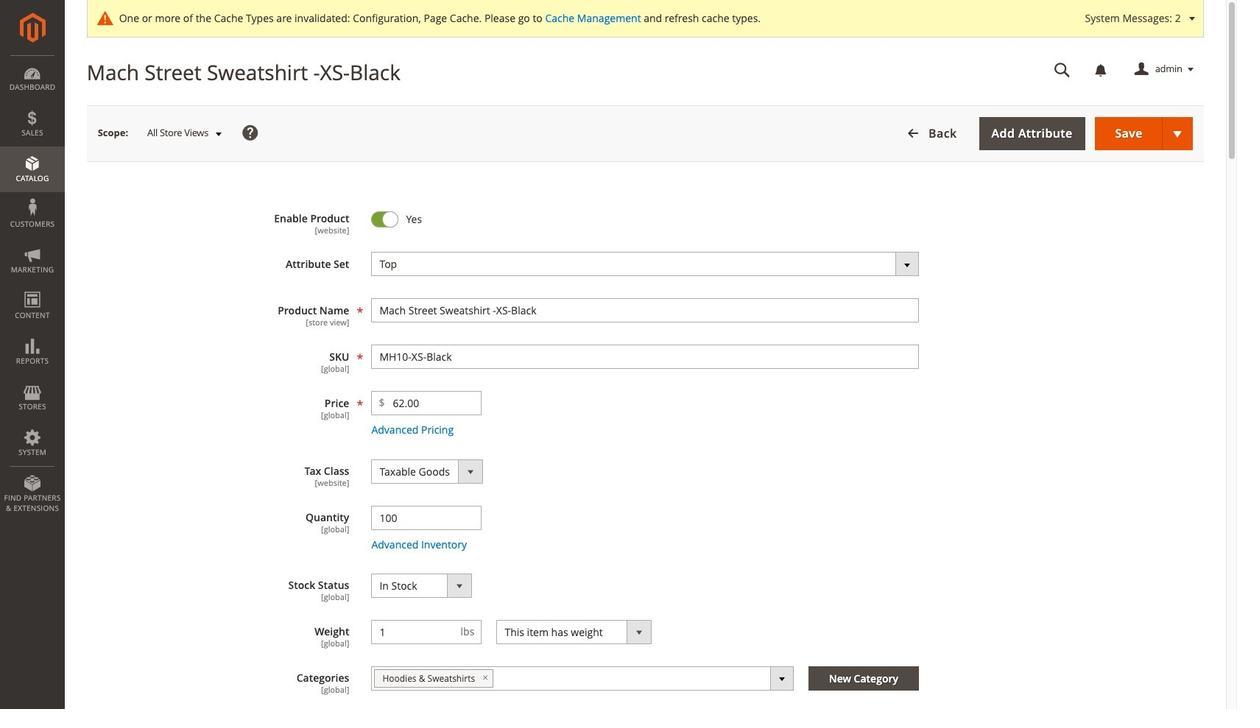 Task type: locate. For each thing, give the bounding box(es) containing it.
magento admin panel image
[[20, 13, 45, 43]]

menu bar
[[0, 55, 65, 521]]

None text field
[[1044, 57, 1081, 82], [372, 299, 919, 323], [372, 345, 919, 369], [386, 392, 481, 415], [372, 621, 453, 643], [1044, 57, 1081, 82], [372, 299, 919, 323], [372, 345, 919, 369], [386, 392, 481, 415], [372, 621, 453, 643]]

None text field
[[372, 506, 482, 530]]



Task type: vqa. For each thing, say whether or not it's contained in the screenshot.
text box
yes



